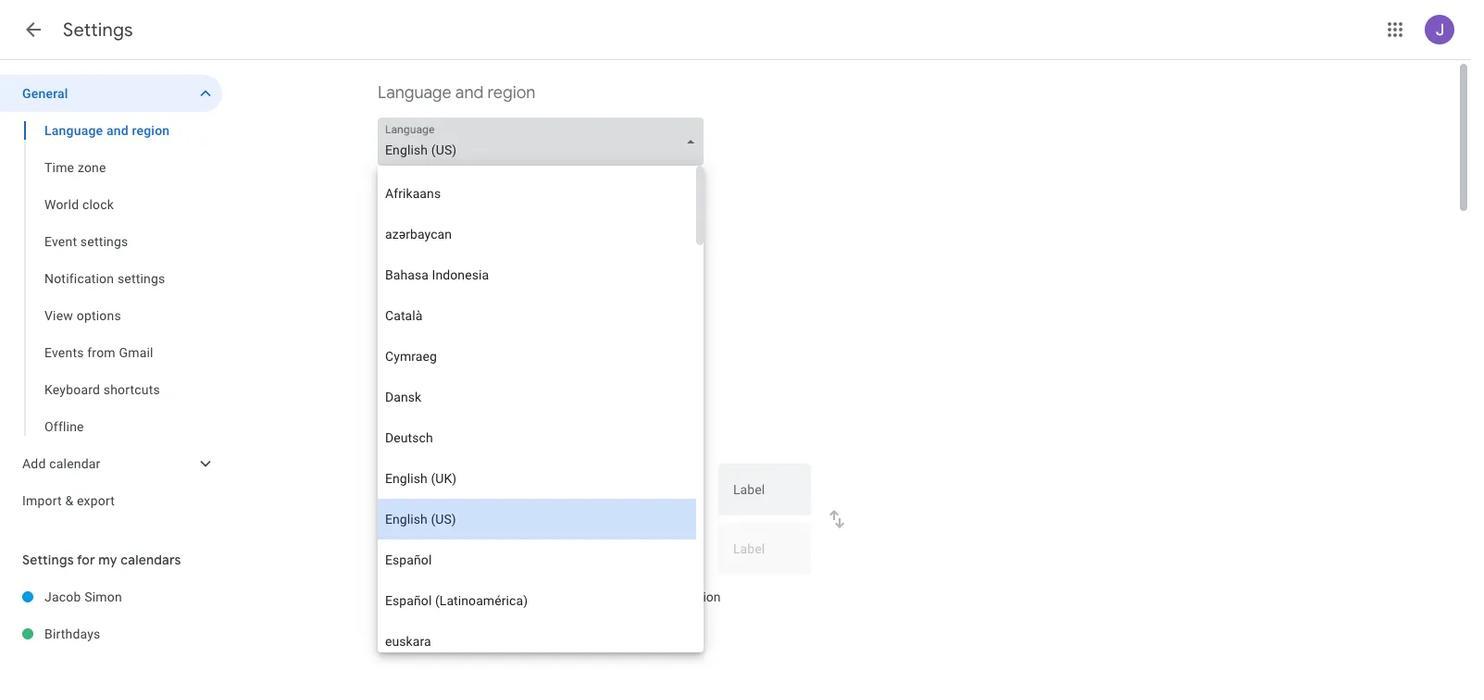 Task type: vqa. For each thing, say whether or not it's contained in the screenshot.
the leftmost my
yes



Task type: locate. For each thing, give the bounding box(es) containing it.
current
[[631, 590, 672, 605]]

1 vertical spatial and
[[106, 123, 129, 138]]

settings up the notification settings
[[80, 234, 128, 249]]

english (uk)‎ option
[[378, 458, 697, 499]]

0 vertical spatial settings
[[63, 19, 133, 42]]

export
[[77, 494, 115, 508]]

keyboard shortcuts
[[44, 383, 160, 397]]

1 vertical spatial time
[[556, 590, 582, 605]]

0 vertical spatial time
[[514, 434, 539, 449]]

0 horizontal spatial my
[[98, 552, 117, 569]]

import & export
[[22, 494, 115, 508]]

zone up display
[[418, 395, 455, 417]]

location
[[675, 590, 721, 605]]

event settings
[[44, 234, 128, 249]]

tree containing general
[[0, 75, 222, 520]]

language
[[378, 82, 452, 104], [44, 123, 103, 138]]

time zone up world clock at the left top
[[44, 160, 106, 175]]

to right the ask
[[431, 590, 442, 605]]

0 horizontal spatial language
[[44, 123, 103, 138]]

0 horizontal spatial to
[[431, 590, 442, 605]]

clock
[[82, 197, 114, 212]]

secondary
[[451, 434, 511, 449]]

0 horizontal spatial time zone
[[44, 160, 106, 175]]

options
[[77, 308, 121, 323]]

1 horizontal spatial time zone
[[378, 395, 455, 417]]

view
[[44, 308, 73, 323]]

language inside group
[[44, 123, 103, 138]]

world clock
[[44, 197, 114, 212]]

events
[[44, 345, 84, 360]]

deutsch option
[[378, 418, 697, 458]]

birthdays tree item
[[0, 616, 222, 653]]

0 horizontal spatial and
[[106, 123, 129, 138]]

update
[[445, 590, 485, 605]]

1 vertical spatial settings
[[118, 271, 165, 286]]

0 vertical spatial settings
[[80, 234, 128, 249]]

time zone up display
[[378, 395, 455, 417]]

english (us)‎ option
[[378, 499, 697, 540]]

region
[[488, 82, 536, 104], [132, 123, 170, 138]]

group
[[0, 112, 222, 446]]

time
[[44, 160, 74, 175], [378, 395, 414, 417]]

time up the world
[[44, 160, 74, 175]]

0 vertical spatial and
[[456, 82, 484, 104]]

settings for settings
[[63, 19, 133, 42]]

general tree item
[[0, 75, 222, 112]]

shortcuts
[[104, 383, 160, 397]]

settings left for
[[22, 552, 74, 569]]

bahasa indonesia option
[[378, 255, 697, 295]]

to left current
[[616, 590, 628, 605]]

gmail
[[119, 345, 153, 360]]

zone up english (uk)‎ option
[[543, 434, 570, 449]]

1 vertical spatial my
[[488, 590, 506, 605]]

my right update
[[488, 590, 506, 605]]

time right primary
[[556, 590, 582, 605]]

settings up options
[[118, 271, 165, 286]]

settings right go back image
[[63, 19, 133, 42]]

1 vertical spatial time
[[378, 395, 414, 417]]

offline
[[44, 420, 84, 434]]

from
[[87, 345, 116, 360]]

settings for my calendars tree
[[0, 579, 222, 653]]

0 vertical spatial language and region
[[378, 82, 536, 104]]

time up english (uk)‎ option
[[514, 434, 539, 449]]

time up display
[[378, 395, 414, 417]]

works
[[576, 628, 606, 641]]

cymraeg option
[[378, 336, 697, 377]]

0 vertical spatial time
[[44, 160, 74, 175]]

1 horizontal spatial time
[[378, 395, 414, 417]]

Label for secondary time zone. text field
[[734, 543, 797, 569]]

0 vertical spatial region
[[488, 82, 536, 104]]

my
[[98, 552, 117, 569], [488, 590, 506, 605]]

1 horizontal spatial time
[[556, 590, 582, 605]]

time zone
[[44, 160, 106, 175], [378, 395, 455, 417]]

0 vertical spatial language
[[378, 82, 452, 104]]

google
[[492, 628, 527, 641]]

1 vertical spatial region
[[132, 123, 170, 138]]

settings
[[63, 19, 133, 42], [22, 552, 74, 569]]

None field
[[378, 118, 711, 166]]

settings heading
[[63, 19, 133, 42]]

1 vertical spatial settings
[[22, 552, 74, 569]]

time
[[514, 434, 539, 449], [556, 590, 582, 605]]

language list box
[[378, 166, 697, 683]]

afrikaans option
[[378, 173, 697, 214]]

jacob simon
[[44, 590, 122, 605]]

1 vertical spatial language and region
[[44, 123, 170, 138]]

tree
[[0, 75, 222, 520]]

language and region
[[378, 82, 536, 104], [44, 123, 170, 138]]

1 horizontal spatial to
[[616, 590, 628, 605]]

keyboard
[[44, 383, 100, 397]]

my right for
[[98, 552, 117, 569]]

0 horizontal spatial region
[[132, 123, 170, 138]]

birthdays
[[44, 627, 101, 642]]

Label for primary time zone. text field
[[734, 483, 797, 509]]

1 vertical spatial language
[[44, 123, 103, 138]]

calendars
[[121, 552, 181, 569]]

to
[[431, 590, 442, 605], [616, 590, 628, 605]]

zone inside group
[[78, 160, 106, 175]]

display
[[406, 434, 448, 449]]

azərbaycan option
[[378, 214, 697, 255]]

zone up clock
[[78, 160, 106, 175]]

0 horizontal spatial time
[[514, 434, 539, 449]]

zone
[[78, 160, 106, 175], [418, 395, 455, 417], [543, 434, 570, 449], [585, 590, 613, 605]]

0 horizontal spatial time
[[44, 160, 74, 175]]

1 to from the left
[[431, 590, 442, 605]]

and
[[456, 82, 484, 104], [106, 123, 129, 138]]

settings
[[80, 234, 128, 249], [118, 271, 165, 286]]

notification settings
[[44, 271, 165, 286]]

calendar
[[529, 628, 573, 641]]



Task type: describe. For each thing, give the bounding box(es) containing it.
1 horizontal spatial and
[[456, 82, 484, 104]]

jacob
[[44, 590, 81, 605]]

dansk option
[[378, 377, 697, 418]]

display secondary time zone
[[406, 434, 570, 449]]

more
[[408, 628, 434, 641]]

ask
[[406, 590, 427, 605]]

about
[[437, 628, 465, 641]]

català option
[[378, 295, 697, 336]]

view options
[[44, 308, 121, 323]]

world
[[44, 197, 79, 212]]

general
[[22, 86, 68, 101]]

settings for settings for my calendars
[[22, 552, 74, 569]]

group containing language and region
[[0, 112, 222, 446]]

settings for notification settings
[[118, 271, 165, 286]]

2 to from the left
[[616, 590, 628, 605]]

add calendar
[[22, 457, 101, 471]]

events from gmail
[[44, 345, 153, 360]]

learn more about how google calendar works across
[[378, 628, 645, 641]]

español (latinoamérica)‎ option
[[378, 581, 697, 621]]

&
[[65, 494, 73, 508]]

notification
[[44, 271, 114, 286]]

euskara option
[[378, 621, 697, 662]]

español option
[[378, 540, 697, 581]]

zone up works
[[585, 590, 613, 605]]

1 horizontal spatial language
[[378, 82, 452, 104]]

across
[[609, 628, 642, 641]]

1 horizontal spatial language and region
[[378, 82, 536, 104]]

import
[[22, 494, 62, 508]]

ask to update my primary time zone to current location
[[406, 590, 721, 605]]

1 horizontal spatial region
[[488, 82, 536, 104]]

for
[[77, 552, 95, 569]]

0 horizontal spatial language and region
[[44, 123, 170, 138]]

time inside group
[[44, 160, 74, 175]]

primary
[[509, 590, 553, 605]]

0 vertical spatial time zone
[[44, 160, 106, 175]]

event
[[44, 234, 77, 249]]

simon
[[84, 590, 122, 605]]

learn
[[378, 628, 406, 641]]

birthdays link
[[44, 616, 222, 653]]

go back image
[[22, 19, 44, 41]]

settings for event settings
[[80, 234, 128, 249]]

calendar
[[49, 457, 101, 471]]

1 vertical spatial time zone
[[378, 395, 455, 417]]

0 vertical spatial my
[[98, 552, 117, 569]]

1 horizontal spatial my
[[488, 590, 506, 605]]

how
[[468, 628, 489, 641]]

settings for my calendars
[[22, 552, 181, 569]]

add
[[22, 457, 46, 471]]

jacob simon tree item
[[0, 579, 222, 616]]



